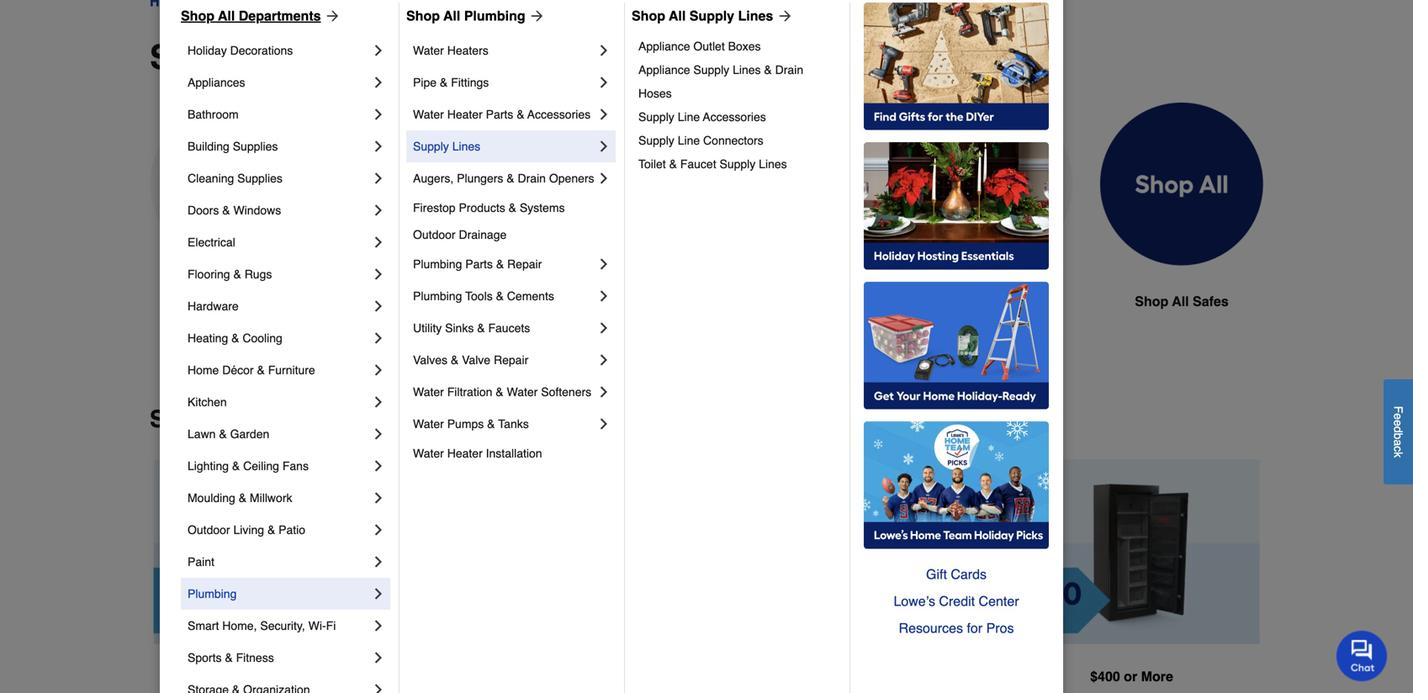 Task type: locate. For each thing, give the bounding box(es) containing it.
heater down fittings
[[448, 108, 483, 121]]

repair inside valves & valve repair link
[[494, 353, 529, 367]]

water heater parts & accessories link
[[413, 98, 596, 130]]

garden
[[230, 428, 270, 441]]

supplies
[[233, 140, 278, 153], [237, 172, 283, 185]]

drain up systems
[[518, 172, 546, 185]]

1 horizontal spatial shop
[[407, 8, 440, 24]]

shop up water heaters
[[407, 8, 440, 24]]

repair inside plumbing parts & repair link
[[508, 258, 542, 271]]

0 horizontal spatial shop
[[181, 8, 215, 24]]

1 vertical spatial home
[[188, 364, 219, 377]]

chevron right image
[[596, 74, 613, 91], [370, 106, 387, 123], [596, 106, 613, 123], [596, 138, 613, 155], [370, 170, 387, 187], [596, 170, 613, 187], [370, 202, 387, 219], [370, 234, 387, 251], [370, 266, 387, 283], [596, 288, 613, 305], [370, 362, 387, 379], [370, 394, 387, 411], [370, 586, 387, 603], [370, 618, 387, 635], [370, 650, 387, 667], [370, 682, 387, 694]]

1 vertical spatial heater
[[448, 447, 483, 460]]

chevron right image for moulding & millwork
[[370, 490, 387, 507]]

0 vertical spatial shop
[[1136, 294, 1169, 309]]

supplies inside cleaning supplies link
[[237, 172, 283, 185]]

0 vertical spatial heater
[[448, 108, 483, 121]]

firestop
[[413, 201, 456, 215]]

plumbing up utility
[[413, 290, 462, 303]]

water pumps & tanks
[[413, 417, 529, 431]]

moulding & millwork
[[188, 492, 292, 505]]

repair
[[508, 258, 542, 271], [494, 353, 529, 367]]

lines
[[739, 8, 774, 24], [733, 63, 761, 77], [453, 140, 481, 153], [759, 157, 788, 171]]

lighting & ceiling fans link
[[188, 450, 370, 482]]

chevron right image for flooring & rugs
[[370, 266, 387, 283]]

shop for shop all departments
[[181, 8, 215, 24]]

moulding
[[188, 492, 236, 505]]

arrow right image up 'water heaters' "link"
[[526, 8, 546, 24]]

water for water filtration & water softeners
[[413, 385, 444, 399]]

0 vertical spatial line
[[678, 110, 700, 124]]

chevron right image for outdoor living & patio
[[370, 522, 387, 539]]

repair down faucets
[[494, 353, 529, 367]]

3 shop from the left
[[632, 8, 666, 24]]

lighting
[[188, 460, 229, 473]]

& down appliance outlet boxes link
[[765, 63, 772, 77]]

outdoor down firestop
[[413, 228, 456, 242]]

appliance inside appliance outlet boxes link
[[639, 40, 691, 53]]

more
[[1142, 669, 1174, 685]]

shop all safes
[[1136, 294, 1229, 309]]

drain
[[776, 63, 804, 77], [518, 172, 546, 185]]

line up faucet at the top
[[678, 134, 700, 147]]

0 vertical spatial parts
[[486, 108, 514, 121]]

shop safes by price
[[150, 406, 376, 433]]

2 appliance from the top
[[639, 63, 691, 77]]

0 vertical spatial repair
[[508, 258, 542, 271]]

heating & cooling link
[[188, 322, 370, 354]]

water left pumps
[[413, 417, 444, 431]]

arrow right image for shop all plumbing
[[526, 8, 546, 24]]

plumbing down the outdoor drainage
[[413, 258, 462, 271]]

water for water heater installation
[[413, 447, 444, 460]]

holiday decorations
[[188, 44, 293, 57]]

fireproof safes
[[182, 294, 281, 309]]

$200 – $400
[[811, 669, 886, 685]]

0 vertical spatial supplies
[[233, 140, 278, 153]]

heater down pumps
[[448, 447, 483, 460]]

supply down outlet
[[694, 63, 730, 77]]

lines up boxes
[[739, 8, 774, 24]]

heating & cooling
[[188, 332, 283, 345]]

supplies up cleaning supplies
[[233, 140, 278, 153]]

& left patio
[[268, 524, 275, 537]]

home for home safes
[[573, 294, 611, 309]]

doors & windows link
[[188, 194, 370, 226]]

0 horizontal spatial home
[[188, 364, 219, 377]]

1 vertical spatial repair
[[494, 353, 529, 367]]

shop for shop safes by price
[[150, 406, 209, 433]]

chevron right image for augers, plungers & drain openers
[[596, 170, 613, 187]]

1 horizontal spatial drain
[[776, 63, 804, 77]]

lines inside appliance supply lines & drain hoses
[[733, 63, 761, 77]]

water inside water heater parts & accessories link
[[413, 108, 444, 121]]

& left ceiling
[[232, 460, 240, 473]]

1 vertical spatial outdoor
[[188, 524, 230, 537]]

hardware
[[188, 300, 239, 313]]

& right toilet
[[670, 157, 677, 171]]

chevron right image for water heaters
[[596, 42, 613, 59]]

0 vertical spatial appliance
[[639, 40, 691, 53]]

building supplies
[[188, 140, 278, 153]]

flooring
[[188, 268, 230, 281]]

chevron right image for hardware
[[370, 298, 387, 315]]

lines inside "shop all supply lines" link
[[739, 8, 774, 24]]

water down the water pumps & tanks
[[413, 447, 444, 460]]

arrow right image inside the shop all departments link
[[321, 8, 341, 24]]

1 vertical spatial supplies
[[237, 172, 283, 185]]

outdoor for outdoor living & patio
[[188, 524, 230, 537]]

& left the 'millwork'
[[239, 492, 247, 505]]

0 vertical spatial drain
[[776, 63, 804, 77]]

arrow right image inside shop all plumbing link
[[526, 8, 546, 24]]

electrical
[[188, 236, 235, 249]]

1 appliance from the top
[[639, 40, 691, 53]]

find gifts for the diyer. image
[[864, 3, 1050, 130]]

home right cements
[[573, 294, 611, 309]]

valves & valve repair link
[[413, 344, 596, 376]]

parts down pipe & fittings link
[[486, 108, 514, 121]]

appliance supply lines & drain hoses
[[639, 63, 807, 100]]

e up b
[[1393, 420, 1406, 426]]

chevron right image for water pumps & tanks
[[596, 416, 613, 433]]

line for accessories
[[678, 110, 700, 124]]

lines down supply line connectors link
[[759, 157, 788, 171]]

supplies up windows
[[237, 172, 283, 185]]

lines down boxes
[[733, 63, 761, 77]]

doors
[[188, 204, 219, 217]]

chevron right image
[[370, 42, 387, 59], [596, 42, 613, 59], [370, 74, 387, 91], [370, 138, 387, 155], [596, 256, 613, 273], [370, 298, 387, 315], [596, 320, 613, 337], [370, 330, 387, 347], [596, 352, 613, 369], [596, 384, 613, 401], [596, 416, 613, 433], [370, 426, 387, 443], [370, 458, 387, 475], [370, 490, 387, 507], [370, 522, 387, 539], [370, 554, 387, 571]]

utility sinks & faucets link
[[413, 312, 596, 344]]

arrow right image for shop all departments
[[321, 8, 341, 24]]

drain down arrow right image
[[776, 63, 804, 77]]

resources for pros
[[899, 621, 1015, 636]]

shop for shop all plumbing
[[407, 8, 440, 24]]

heater for parts
[[448, 108, 483, 121]]

chevron right image for smart home, security, wi-fi
[[370, 618, 387, 635]]

resources
[[899, 621, 964, 636]]

shop all safes link
[[1101, 103, 1264, 352]]

water inside water pumps & tanks link
[[413, 417, 444, 431]]

0 horizontal spatial arrow right image
[[321, 8, 341, 24]]

a tall black sports afield gun safe. image
[[340, 103, 503, 266]]

home up kitchen
[[188, 364, 219, 377]]

parts down 'drainage'
[[466, 258, 493, 271]]

appliance up hoses
[[639, 63, 691, 77]]

building supplies link
[[188, 130, 370, 162]]

chevron right image for holiday decorations
[[370, 42, 387, 59]]

f
[[1393, 406, 1406, 413]]

line
[[678, 110, 700, 124], [678, 134, 700, 147]]

shop all. image
[[1101, 103, 1264, 267]]

1 horizontal spatial shop
[[1136, 294, 1169, 309]]

water up tanks
[[507, 385, 538, 399]]

2 e from the top
[[1393, 420, 1406, 426]]

& inside 'link'
[[239, 492, 247, 505]]

a black sentrysafe fireproof safe. image
[[150, 103, 313, 265]]

accessories
[[528, 108, 591, 121], [703, 110, 767, 124]]

& right "doors"
[[222, 204, 230, 217]]

chevron right image for electrical
[[370, 234, 387, 251]]

& left the cooling
[[232, 332, 239, 345]]

water down valves
[[413, 385, 444, 399]]

2 heater from the top
[[448, 447, 483, 460]]

0 vertical spatial home
[[573, 294, 611, 309]]

0 horizontal spatial drain
[[518, 172, 546, 185]]

plumbing for plumbing tools & cements
[[413, 290, 462, 303]]

supply inside appliance supply lines & drain hoses
[[694, 63, 730, 77]]

supply
[[690, 8, 735, 24], [694, 63, 730, 77], [639, 110, 675, 124], [639, 134, 675, 147], [413, 140, 449, 153], [720, 157, 756, 171]]

1 line from the top
[[678, 110, 700, 124]]

pros
[[987, 621, 1015, 636]]

appliance inside appliance supply lines & drain hoses
[[639, 63, 691, 77]]

water inside water heater installation link
[[413, 447, 444, 460]]

chevron right image for plumbing
[[370, 586, 387, 603]]

rugs
[[245, 268, 272, 281]]

1 arrow right image from the left
[[321, 8, 341, 24]]

supply down hoses
[[639, 110, 675, 124]]

1 horizontal spatial home
[[573, 294, 611, 309]]

1 vertical spatial appliance
[[639, 63, 691, 77]]

& right sports
[[225, 651, 233, 665]]

parts
[[486, 108, 514, 121], [466, 258, 493, 271]]

paint link
[[188, 546, 370, 578]]

gun safes
[[388, 294, 455, 309]]

gift cards
[[927, 567, 987, 582]]

living
[[234, 524, 264, 537]]

& up outdoor drainage link
[[509, 201, 517, 215]]

1 horizontal spatial accessories
[[703, 110, 767, 124]]

accessories down pipe & fittings link
[[528, 108, 591, 121]]

1 vertical spatial shop
[[150, 406, 209, 433]]

sports & fitness link
[[188, 642, 370, 674]]

cements
[[507, 290, 555, 303]]

gun
[[388, 294, 415, 309]]

valve
[[462, 353, 491, 367]]

chevron right image for water heater parts & accessories
[[596, 106, 613, 123]]

plumbing up 'water heaters' "link"
[[464, 8, 526, 24]]

all for departments
[[218, 8, 235, 24]]

softeners
[[541, 385, 592, 399]]

$100 to $200. image
[[437, 460, 694, 645]]

a black sentrysafe file safe with a key in the lock and the lid ajar. image
[[911, 103, 1074, 265]]

plumbing tools & cements
[[413, 290, 555, 303]]

2 shop from the left
[[407, 8, 440, 24]]

fitness
[[236, 651, 274, 665]]

flooring & rugs
[[188, 268, 272, 281]]

appliance supply lines & drain hoses link
[[639, 58, 838, 105]]

electrical link
[[188, 226, 370, 258]]

appliance outlet boxes
[[639, 40, 761, 53]]

0 vertical spatial outdoor
[[413, 228, 456, 242]]

water inside 'water heaters' "link"
[[413, 44, 444, 57]]

chevron right image for plumbing parts & repair
[[596, 256, 613, 273]]

$200
[[811, 669, 841, 685]]

2 line from the top
[[678, 134, 700, 147]]

line up supply line connectors
[[678, 110, 700, 124]]

lowe's home team holiday picks. image
[[864, 422, 1050, 550]]

e up d at the right bottom
[[1393, 413, 1406, 420]]

repair down outdoor drainage link
[[508, 258, 542, 271]]

arrow right image
[[321, 8, 341, 24], [526, 8, 546, 24]]

& up supply lines link
[[517, 108, 525, 121]]

accessories up connectors
[[703, 110, 767, 124]]

2 horizontal spatial shop
[[632, 8, 666, 24]]

supplies inside building supplies link
[[233, 140, 278, 153]]

bathroom
[[188, 108, 239, 121]]

supply line connectors link
[[639, 129, 838, 152]]

1 horizontal spatial arrow right image
[[526, 8, 546, 24]]

lines up plungers
[[453, 140, 481, 153]]

kitchen link
[[188, 386, 370, 418]]

$200 to $400. image
[[720, 460, 977, 645]]

water up pipe
[[413, 44, 444, 57]]

1 vertical spatial drain
[[518, 172, 546, 185]]

outdoor
[[413, 228, 456, 242], [188, 524, 230, 537]]

2 arrow right image from the left
[[526, 8, 546, 24]]

connectors
[[704, 134, 764, 147]]

water down pipe
[[413, 108, 444, 121]]

tanks
[[499, 417, 529, 431]]

kitchen
[[188, 396, 227, 409]]

repair for valves & valve repair
[[494, 353, 529, 367]]

0 horizontal spatial shop
[[150, 406, 209, 433]]

1 horizontal spatial outdoor
[[413, 228, 456, 242]]

0 horizontal spatial outdoor
[[188, 524, 230, 537]]

outdoor living & patio link
[[188, 514, 370, 546]]

plumbing for plumbing
[[188, 587, 237, 601]]

shop
[[181, 8, 215, 24], [407, 8, 440, 24], [632, 8, 666, 24]]

outdoor down moulding
[[188, 524, 230, 537]]

& left valve
[[451, 353, 459, 367]]

1 heater from the top
[[448, 108, 483, 121]]

plumbing up smart
[[188, 587, 237, 601]]

appliance left outlet
[[639, 40, 691, 53]]

arrow right image up holiday decorations 'link'
[[321, 8, 341, 24]]

faucets
[[489, 322, 530, 335]]

supplies for cleaning supplies
[[237, 172, 283, 185]]

chevron right image for doors & windows
[[370, 202, 387, 219]]

1 shop from the left
[[181, 8, 215, 24]]

heater
[[448, 108, 483, 121], [448, 447, 483, 460]]

chevron right image for plumbing tools & cements
[[596, 288, 613, 305]]

cards
[[951, 567, 987, 582]]

toilet & faucet supply lines link
[[639, 152, 838, 176]]

lawn & garden link
[[188, 418, 370, 450]]

plumbing link
[[188, 578, 370, 610]]

repair for plumbing parts & repair
[[508, 258, 542, 271]]

& right the tools
[[496, 290, 504, 303]]

& left rugs
[[234, 268, 241, 281]]

shop up appliance outlet boxes
[[632, 8, 666, 24]]

a black honeywell chest safe with the top open. image
[[720, 103, 884, 266]]

holiday hosting essentials. image
[[864, 142, 1050, 270]]

a black sentrysafe home safe with the door ajar. image
[[530, 103, 694, 265]]

shop up holiday
[[181, 8, 215, 24]]

appliance for appliance supply lines & drain hoses
[[639, 63, 691, 77]]

all for supply
[[669, 8, 686, 24]]

1 vertical spatial line
[[678, 134, 700, 147]]



Task type: describe. For each thing, give the bounding box(es) containing it.
sports & fitness
[[188, 651, 274, 665]]

home,
[[222, 619, 257, 633]]

home safes link
[[530, 103, 694, 352]]

resources for pros link
[[864, 615, 1050, 642]]

fi
[[326, 619, 336, 633]]

chevron right image for supply lines
[[596, 138, 613, 155]]

water filtration & water softeners link
[[413, 376, 596, 408]]

0 horizontal spatial accessories
[[528, 108, 591, 121]]

heater for installation
[[448, 447, 483, 460]]

$99 or less
[[244, 669, 319, 685]]

valves & valve repair
[[413, 353, 529, 367]]

water for water pumps & tanks
[[413, 417, 444, 431]]

chevron right image for appliances
[[370, 74, 387, 91]]

chevron right image for kitchen
[[370, 394, 387, 411]]

appliances link
[[188, 66, 370, 98]]

holiday decorations link
[[188, 35, 370, 66]]

departments
[[239, 8, 321, 24]]

less
[[288, 669, 319, 685]]

$99
[[244, 669, 267, 685]]

sinks
[[445, 322, 474, 335]]

products
[[459, 201, 506, 215]]

supply lines link
[[413, 130, 596, 162]]

& right décor
[[257, 364, 265, 377]]

plumbing parts & repair
[[413, 258, 542, 271]]

windows
[[234, 204, 281, 217]]

boxes
[[729, 40, 761, 53]]

fittings
[[451, 76, 489, 89]]

line for connectors
[[678, 134, 700, 147]]

file safes link
[[911, 103, 1074, 352]]

lines inside supply lines link
[[453, 140, 481, 153]]

& right pipe
[[440, 76, 448, 89]]

toilet & faucet supply lines
[[639, 157, 788, 171]]

$400 or more
[[1091, 669, 1174, 685]]

chevron right image for utility sinks & faucets
[[596, 320, 613, 337]]

& left tanks
[[487, 417, 495, 431]]

chevron right image for pipe & fittings
[[596, 74, 613, 91]]

faucet
[[681, 157, 717, 171]]

k
[[1393, 452, 1406, 458]]

drainage
[[459, 228, 507, 242]]

doors & windows
[[188, 204, 281, 217]]

home safes
[[573, 294, 650, 309]]

f e e d b a c k button
[[1385, 379, 1414, 485]]

filtration
[[448, 385, 493, 399]]

moulding & millwork link
[[188, 482, 370, 514]]

1 e from the top
[[1393, 413, 1406, 420]]

a
[[1393, 440, 1406, 446]]

c
[[1393, 446, 1406, 452]]

security,
[[260, 619, 305, 633]]

chevron right image for home décor & furniture
[[370, 362, 387, 379]]

supply up augers,
[[413, 140, 449, 153]]

shop all plumbing
[[407, 8, 526, 24]]

valves
[[413, 353, 448, 367]]

chat invite button image
[[1337, 630, 1389, 682]]

chevron right image for paint
[[370, 554, 387, 571]]

or
[[271, 669, 284, 685]]

appliances
[[188, 76, 245, 89]]

supply line connectors
[[639, 134, 764, 147]]

water heater installation link
[[413, 440, 613, 467]]

openers
[[549, 172, 595, 185]]

ceiling
[[243, 460, 279, 473]]

utility sinks & faucets
[[413, 322, 530, 335]]

& right filtration at the left bottom of the page
[[496, 385, 504, 399]]

arrow right image
[[774, 8, 794, 24]]

water for water heater parts & accessories
[[413, 108, 444, 121]]

firestop products & systems link
[[413, 194, 613, 221]]

safes for file safes
[[988, 294, 1024, 309]]

chevron right image for lighting & ceiling fans
[[370, 458, 387, 475]]

shop all departments link
[[181, 6, 341, 26]]

pipe
[[413, 76, 437, 89]]

drain inside appliance supply lines & drain hoses
[[776, 63, 804, 77]]

price
[[319, 406, 376, 433]]

safes for home safes
[[615, 294, 650, 309]]

water heater installation
[[413, 447, 543, 460]]

$400
[[856, 669, 886, 685]]

supply down supply line connectors link
[[720, 157, 756, 171]]

1 vertical spatial parts
[[466, 258, 493, 271]]

flooring & rugs link
[[188, 258, 370, 290]]

smart
[[188, 619, 219, 633]]

shop for shop all supply lines
[[632, 8, 666, 24]]

chevron right image for sports & fitness
[[370, 650, 387, 667]]

outdoor for outdoor drainage
[[413, 228, 456, 242]]

plungers
[[457, 172, 504, 185]]

supply line accessories link
[[639, 105, 838, 129]]

shop for shop all safes
[[1136, 294, 1169, 309]]

chevron right image for lawn & garden
[[370, 426, 387, 443]]

sports
[[188, 651, 222, 665]]

water filtration & water softeners
[[413, 385, 592, 399]]

& inside appliance supply lines & drain hoses
[[765, 63, 772, 77]]

outlet
[[694, 40, 725, 53]]

supplies for building supplies
[[233, 140, 278, 153]]

wi-
[[309, 619, 326, 633]]

chevron right image for bathroom
[[370, 106, 387, 123]]

water pumps & tanks link
[[413, 408, 596, 440]]

decorations
[[230, 44, 293, 57]]

lighting & ceiling fans
[[188, 460, 309, 473]]

fireproof safes link
[[150, 103, 313, 352]]

water for water heaters
[[413, 44, 444, 57]]

chevron right image for water filtration & water softeners
[[596, 384, 613, 401]]

plumbing for plumbing parts & repair
[[413, 258, 462, 271]]

safes for fireproof safes
[[245, 294, 281, 309]]

lowe's
[[894, 594, 936, 609]]

$99 or less. image
[[153, 460, 410, 645]]

chevron right image for building supplies
[[370, 138, 387, 155]]

patio
[[279, 524, 306, 537]]

$400 or more. image
[[1004, 460, 1261, 645]]

supply up outlet
[[690, 8, 735, 24]]

augers, plungers & drain openers
[[413, 172, 595, 185]]

by
[[285, 406, 312, 433]]

d
[[1393, 426, 1406, 433]]

& down outdoor drainage link
[[496, 258, 504, 271]]

hoses
[[639, 87, 672, 100]]

pipe & fittings
[[413, 76, 489, 89]]

water heaters
[[413, 44, 489, 57]]

& up firestop products & systems link
[[507, 172, 515, 185]]

get your home holiday-ready. image
[[864, 282, 1050, 410]]

shop all supply lines link
[[632, 6, 794, 26]]

all for plumbing
[[444, 8, 461, 24]]

millwork
[[250, 492, 292, 505]]

safes for shop safes by price
[[215, 406, 278, 433]]

all for safes
[[1173, 294, 1190, 309]]

& right lawn
[[219, 428, 227, 441]]

chevron right image for heating & cooling
[[370, 330, 387, 347]]

shop all supply lines
[[632, 8, 774, 24]]

$400 or
[[1091, 669, 1138, 685]]

shop all plumbing link
[[407, 6, 546, 26]]

outdoor drainage link
[[413, 221, 613, 248]]

lowe's credit center link
[[864, 588, 1050, 615]]

décor
[[222, 364, 254, 377]]

appliance for appliance outlet boxes
[[639, 40, 691, 53]]

supply up toilet
[[639, 134, 675, 147]]

chevron right image for valves & valve repair
[[596, 352, 613, 369]]

safes for gun safes
[[419, 294, 455, 309]]

cleaning supplies link
[[188, 162, 370, 194]]

chevron right image for cleaning supplies
[[370, 170, 387, 187]]

appliance outlet boxes link
[[639, 35, 838, 58]]

supply lines
[[413, 140, 481, 153]]

lines inside 'toilet & faucet supply lines' link
[[759, 157, 788, 171]]

home for home décor & furniture
[[188, 364, 219, 377]]

& right sinks
[[477, 322, 485, 335]]



Task type: vqa. For each thing, say whether or not it's contained in the screenshot.
Millwork
yes



